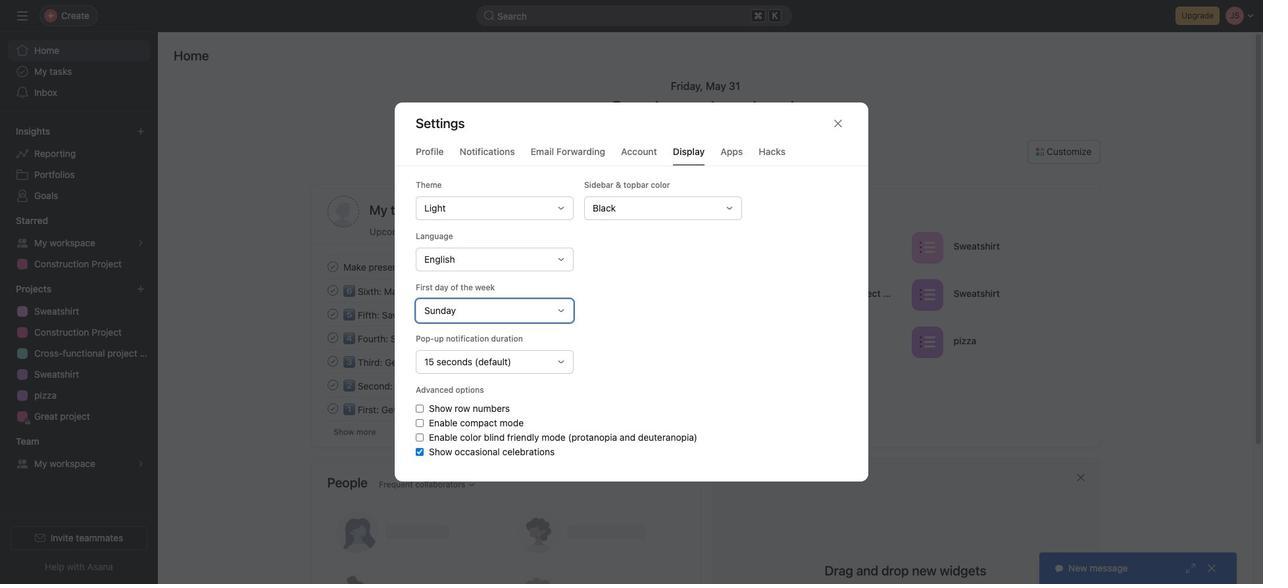 Task type: locate. For each thing, give the bounding box(es) containing it.
4 mark complete image from the top
[[325, 401, 341, 417]]

expand new message image
[[1186, 564, 1196, 574]]

dialog
[[395, 103, 869, 482]]

mark complete image
[[325, 259, 341, 275], [325, 307, 341, 322], [325, 378, 341, 394]]

None checkbox
[[416, 405, 424, 413], [416, 420, 424, 428], [416, 449, 424, 457], [416, 405, 424, 413], [416, 420, 424, 428], [416, 449, 424, 457]]

1 mark complete image from the top
[[325, 259, 341, 275]]

settings tab list
[[395, 145, 869, 166]]

Mark complete checkbox
[[325, 259, 341, 275], [325, 330, 341, 346], [325, 354, 341, 370], [325, 378, 341, 394]]

1 vertical spatial mark complete checkbox
[[325, 307, 341, 322]]

1 mark complete checkbox from the top
[[325, 283, 341, 299]]

1 mark complete checkbox from the top
[[325, 259, 341, 275]]

2 mark complete image from the top
[[325, 330, 341, 346]]

None checkbox
[[416, 434, 424, 442]]

1 vertical spatial mark complete image
[[325, 307, 341, 322]]

2 mark complete image from the top
[[325, 307, 341, 322]]

1 mark complete image from the top
[[325, 283, 341, 299]]

2 vertical spatial mark complete checkbox
[[325, 401, 341, 417]]

list image
[[919, 287, 935, 303], [919, 335, 935, 350]]

mark complete image for 1st mark complete checkbox from the top of the page
[[325, 283, 341, 299]]

mark complete image
[[325, 283, 341, 299], [325, 330, 341, 346], [325, 354, 341, 370], [325, 401, 341, 417]]

1 vertical spatial list image
[[919, 335, 935, 350]]

3 mark complete image from the top
[[325, 354, 341, 370]]

3 mark complete image from the top
[[325, 378, 341, 394]]

mark complete image for first mark complete option from the top
[[325, 259, 341, 275]]

mark complete image for 2nd mark complete option from the top
[[325, 330, 341, 346]]

2 vertical spatial mark complete image
[[325, 378, 341, 394]]

starred element
[[0, 209, 158, 278]]

4 mark complete checkbox from the top
[[325, 378, 341, 394]]

list item
[[727, 228, 906, 268]]

0 vertical spatial mark complete checkbox
[[325, 283, 341, 299]]

0 vertical spatial mark complete image
[[325, 259, 341, 275]]

0 vertical spatial list image
[[919, 287, 935, 303]]

close image
[[1207, 564, 1217, 574]]

global element
[[0, 32, 158, 111]]

Mark complete checkbox
[[325, 283, 341, 299], [325, 307, 341, 322], [325, 401, 341, 417]]

mark complete image for 1st mark complete checkbox from the bottom of the page
[[325, 401, 341, 417]]



Task type: vqa. For each thing, say whether or not it's contained in the screenshot.
add to starred image at the top left
no



Task type: describe. For each thing, give the bounding box(es) containing it.
add profile photo image
[[327, 196, 359, 228]]

dismiss image
[[1076, 473, 1086, 484]]

close this dialog image
[[833, 118, 844, 129]]

hide sidebar image
[[17, 11, 28, 21]]

3 mark complete checkbox from the top
[[325, 401, 341, 417]]

insights element
[[0, 120, 158, 209]]

2 mark complete checkbox from the top
[[325, 330, 341, 346]]

2 mark complete checkbox from the top
[[325, 307, 341, 322]]

list image
[[919, 240, 935, 256]]

teams element
[[0, 430, 158, 478]]

mark complete image for 2nd mark complete checkbox
[[325, 307, 341, 322]]

mark complete image for third mark complete option from the top
[[325, 354, 341, 370]]

prominent image
[[484, 11, 495, 21]]

mark complete image for fourth mark complete option
[[325, 378, 341, 394]]

2 list image from the top
[[919, 335, 935, 350]]

projects element
[[0, 278, 158, 430]]

3 mark complete checkbox from the top
[[325, 354, 341, 370]]

1 list image from the top
[[919, 287, 935, 303]]



